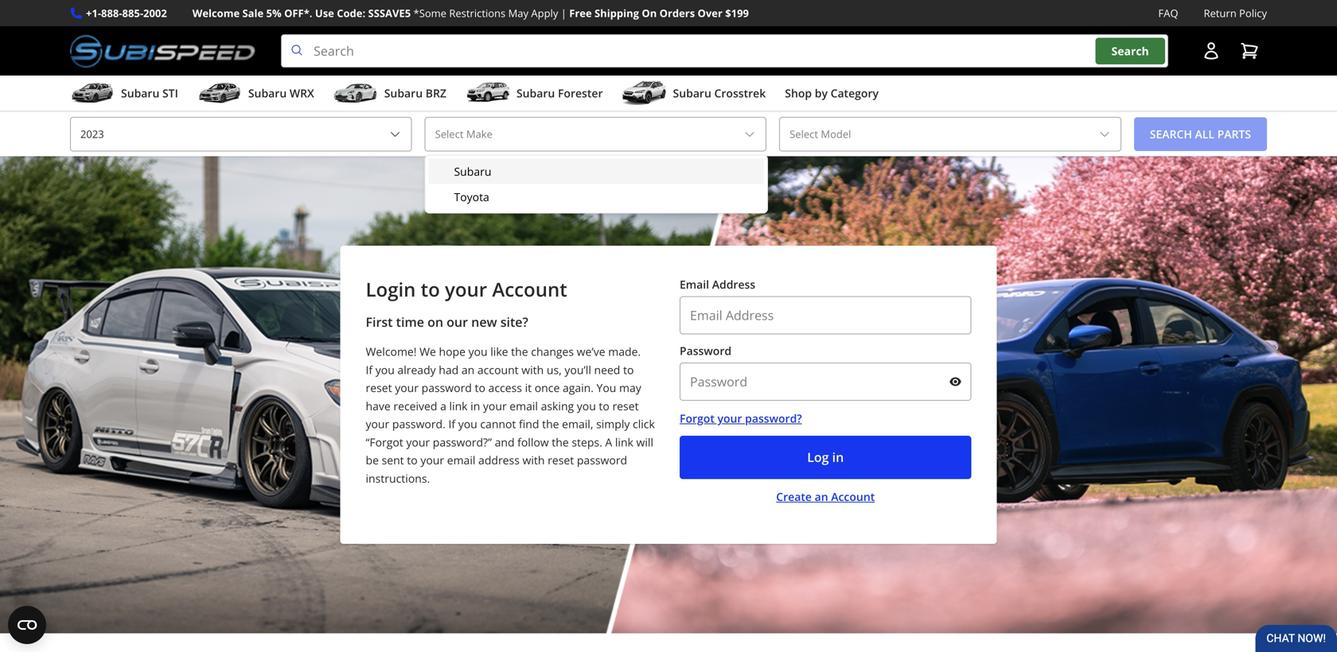 Task type: describe. For each thing, give the bounding box(es) containing it.
restrictions
[[449, 6, 506, 20]]

address
[[479, 453, 520, 468]]

your up received
[[395, 381, 419, 396]]

forgot your password? log in
[[680, 411, 844, 466]]

sssave5
[[368, 6, 411, 20]]

apply
[[531, 6, 558, 20]]

welcome
[[192, 6, 240, 20]]

search
[[1112, 43, 1150, 58]]

to up may
[[623, 363, 634, 378]]

2 vertical spatial reset
[[548, 453, 574, 468]]

password?"
[[433, 435, 492, 450]]

open widget image
[[8, 607, 46, 645]]

create an account link
[[776, 489, 875, 505]]

email,
[[562, 417, 594, 432]]

you left like
[[469, 344, 488, 360]]

885-
[[122, 6, 143, 20]]

your up cannot
[[483, 399, 507, 414]]

subaru
[[454, 164, 492, 179]]

0 horizontal spatial email
[[447, 453, 476, 468]]

click
[[633, 417, 655, 432]]

need
[[594, 363, 621, 378]]

hope
[[439, 344, 466, 360]]

Email Address text field
[[680, 297, 972, 335]]

0 vertical spatial link
[[449, 399, 468, 414]]

we
[[420, 344, 436, 360]]

return policy link
[[1204, 5, 1268, 22]]

shipping
[[595, 6, 639, 20]]

return policy
[[1204, 6, 1268, 20]]

once
[[535, 381, 560, 396]]

|
[[561, 6, 567, 20]]

may
[[619, 381, 642, 396]]

log in button
[[680, 436, 972, 480]]

account
[[478, 363, 519, 378]]

use
[[315, 6, 334, 20]]

find
[[519, 417, 539, 432]]

in inside forgot your password? log in
[[833, 449, 844, 466]]

0 vertical spatial reset
[[366, 381, 392, 396]]

like
[[491, 344, 508, 360]]

first time on our new site?
[[366, 314, 529, 331]]

password.
[[392, 417, 446, 432]]

follow
[[518, 435, 549, 450]]

your down password. on the bottom
[[406, 435, 430, 450]]

to right sent
[[407, 453, 418, 468]]

faq link
[[1159, 5, 1179, 22]]

on
[[428, 314, 443, 331]]

our
[[447, 314, 468, 331]]

steps.
[[572, 435, 603, 450]]

your up our
[[445, 277, 487, 303]]

toyota
[[454, 189, 490, 205]]

login
[[366, 277, 416, 303]]

we've
[[577, 344, 606, 360]]

welcome!
[[366, 344, 417, 360]]

have
[[366, 399, 391, 414]]

you down welcome!
[[376, 363, 395, 378]]

it
[[525, 381, 532, 396]]

password?
[[745, 411, 802, 426]]

group containing subaru
[[429, 159, 764, 210]]

on
[[642, 6, 657, 20]]

$199
[[726, 6, 749, 20]]

you
[[597, 381, 617, 396]]

you down again.
[[577, 399, 596, 414]]

your inside forgot your password? log in
[[718, 411, 742, 426]]

email address
[[680, 277, 756, 292]]

forgot your password? link
[[680, 411, 972, 427]]

0 horizontal spatial if
[[366, 363, 373, 378]]

sent
[[382, 453, 404, 468]]

login to your account
[[366, 277, 567, 303]]

orders
[[660, 6, 695, 20]]

you up password?"
[[458, 417, 477, 432]]

email
[[680, 277, 709, 292]]

over
[[698, 6, 723, 20]]

simply
[[596, 417, 630, 432]]

a
[[440, 399, 447, 414]]

a
[[605, 435, 612, 450]]

received
[[394, 399, 437, 414]]

1 vertical spatial with
[[523, 453, 545, 468]]

password
[[680, 344, 732, 359]]



Task type: vqa. For each thing, say whether or not it's contained in the screenshot.
Green in the GrimmSpeed Fender Shroud 15+ WRX/STI Neon Green
no



Task type: locate. For each thing, give the bounding box(es) containing it.
address
[[712, 277, 756, 292]]

the down email,
[[552, 435, 569, 450]]

888-
[[101, 6, 122, 20]]

link right a on the left bottom
[[449, 399, 468, 414]]

"forgot
[[366, 435, 403, 450]]

an inside welcome! we hope you like the changes we've made. if you already had an account with us, you'll need to reset your password to access it once again. you may have received a link in your email asking you to reset your password. if you cannot find the email, simply click "forgot your password?" and follow the steps. a link will be sent to your email address with reset password instructions.
[[462, 363, 475, 378]]

2 horizontal spatial reset
[[613, 399, 639, 414]]

password down "had"
[[422, 381, 472, 396]]

changes
[[531, 344, 574, 360]]

0 vertical spatial the
[[511, 344, 528, 360]]

0 horizontal spatial reset
[[366, 381, 392, 396]]

1 horizontal spatial if
[[449, 417, 455, 432]]

code:
[[337, 6, 366, 20]]

in right a on the left bottom
[[471, 399, 480, 414]]

an
[[462, 363, 475, 378], [815, 490, 829, 505]]

time
[[396, 314, 424, 331]]

+1-
[[86, 6, 101, 20]]

us,
[[547, 363, 562, 378]]

0 vertical spatial if
[[366, 363, 373, 378]]

0 horizontal spatial link
[[449, 399, 468, 414]]

1 vertical spatial account
[[831, 490, 875, 505]]

1 horizontal spatial password
[[577, 453, 627, 468]]

1 vertical spatial in
[[833, 449, 844, 466]]

account
[[492, 277, 567, 303], [831, 490, 875, 505]]

with
[[522, 363, 544, 378], [523, 453, 545, 468]]

0 horizontal spatial password
[[422, 381, 472, 396]]

off*.
[[284, 6, 313, 20]]

1 vertical spatial reset
[[613, 399, 639, 414]]

group
[[429, 159, 764, 210]]

the down asking
[[542, 417, 559, 432]]

free
[[569, 6, 592, 20]]

1 horizontal spatial link
[[615, 435, 634, 450]]

reset down may
[[613, 399, 639, 414]]

sale
[[242, 6, 264, 20]]

will
[[637, 435, 654, 450]]

account up site?
[[492, 277, 567, 303]]

log
[[807, 449, 829, 466]]

new
[[471, 314, 497, 331]]

if up password?"
[[449, 417, 455, 432]]

search input field
[[281, 34, 1169, 68]]

with up it
[[522, 363, 544, 378]]

had
[[439, 363, 459, 378]]

+1-888-885-2002 link
[[86, 5, 167, 22]]

reset down steps. on the left of page
[[548, 453, 574, 468]]

0 vertical spatial account
[[492, 277, 567, 303]]

forgot
[[680, 411, 715, 426]]

0 horizontal spatial in
[[471, 399, 480, 414]]

1 horizontal spatial account
[[831, 490, 875, 505]]

5%
[[266, 6, 282, 20]]

if down welcome!
[[366, 363, 373, 378]]

1 horizontal spatial an
[[815, 490, 829, 505]]

return
[[1204, 6, 1237, 20]]

2 vertical spatial the
[[552, 435, 569, 450]]

faq
[[1159, 6, 1179, 20]]

your down have
[[366, 417, 390, 432]]

link right "a"
[[615, 435, 634, 450]]

again.
[[563, 381, 594, 396]]

2002
[[143, 6, 167, 20]]

to up on
[[421, 277, 440, 303]]

1 horizontal spatial reset
[[548, 453, 574, 468]]

0 horizontal spatial account
[[492, 277, 567, 303]]

if
[[366, 363, 373, 378], [449, 417, 455, 432]]

email
[[510, 399, 538, 414], [447, 453, 476, 468]]

1 vertical spatial password
[[577, 453, 627, 468]]

to
[[421, 277, 440, 303], [623, 363, 634, 378], [475, 381, 486, 396], [599, 399, 610, 414], [407, 453, 418, 468]]

1 vertical spatial email
[[447, 453, 476, 468]]

0 vertical spatial password
[[422, 381, 472, 396]]

1 horizontal spatial email
[[510, 399, 538, 414]]

made.
[[609, 344, 641, 360]]

in right the log
[[833, 449, 844, 466]]

password
[[422, 381, 472, 396], [577, 453, 627, 468]]

0 vertical spatial with
[[522, 363, 544, 378]]

1 vertical spatial an
[[815, 490, 829, 505]]

already
[[398, 363, 436, 378]]

you'll
[[565, 363, 591, 378]]

and
[[495, 435, 515, 450]]

in inside welcome! we hope you like the changes we've made. if you already had an account with us, you'll need to reset your password to access it once again. you may have received a link in your email asking you to reset your password. if you cannot find the email, simply click "forgot your password?" and follow the steps. a link will be sent to your email address with reset password instructions.
[[471, 399, 480, 414]]

search button
[[1096, 38, 1165, 64]]

reset up have
[[366, 381, 392, 396]]

your right the forgot
[[718, 411, 742, 426]]

first
[[366, 314, 393, 331]]

1 vertical spatial link
[[615, 435, 634, 450]]

your down password?"
[[421, 453, 444, 468]]

link
[[449, 399, 468, 414], [615, 435, 634, 450]]

create an account
[[776, 490, 875, 505]]

an right "had"
[[462, 363, 475, 378]]

site?
[[501, 314, 529, 331]]

be
[[366, 453, 379, 468]]

access
[[489, 381, 522, 396]]

0 vertical spatial email
[[510, 399, 538, 414]]

1 vertical spatial the
[[542, 417, 559, 432]]

1 vertical spatial if
[[449, 417, 455, 432]]

the right like
[[511, 344, 528, 360]]

*some
[[414, 6, 447, 20]]

0 vertical spatial an
[[462, 363, 475, 378]]

an right create
[[815, 490, 829, 505]]

Password password field
[[680, 363, 972, 401]]

the
[[511, 344, 528, 360], [542, 417, 559, 432], [552, 435, 569, 450]]

account down log in button
[[831, 490, 875, 505]]

to left access
[[475, 381, 486, 396]]

email down password?"
[[447, 453, 476, 468]]

1 horizontal spatial in
[[833, 449, 844, 466]]

welcome sale 5% off*. use code: sssave5 *some restrictions may apply | free shipping on orders over $199
[[192, 6, 749, 20]]

create
[[776, 490, 812, 505]]

+1-888-885-2002
[[86, 6, 167, 20]]

asking
[[541, 399, 574, 414]]

in
[[471, 399, 480, 414], [833, 449, 844, 466]]

reset
[[366, 381, 392, 396], [613, 399, 639, 414], [548, 453, 574, 468]]

0 vertical spatial in
[[471, 399, 480, 414]]

with down follow
[[523, 453, 545, 468]]

0 horizontal spatial an
[[462, 363, 475, 378]]

instructions.
[[366, 471, 430, 486]]

welcome! we hope you like the changes we've made. if you already had an account with us, you'll need to reset your password to access it once again. you may have received a link in your email asking you to reset your password. if you cannot find the email, simply click "forgot your password?" and follow the steps. a link will be sent to your email address with reset password instructions.
[[366, 344, 655, 486]]

email down it
[[510, 399, 538, 414]]

cannot
[[480, 417, 516, 432]]

may
[[508, 6, 529, 20]]

to down you
[[599, 399, 610, 414]]

policy
[[1240, 6, 1268, 20]]

password down "a"
[[577, 453, 627, 468]]



